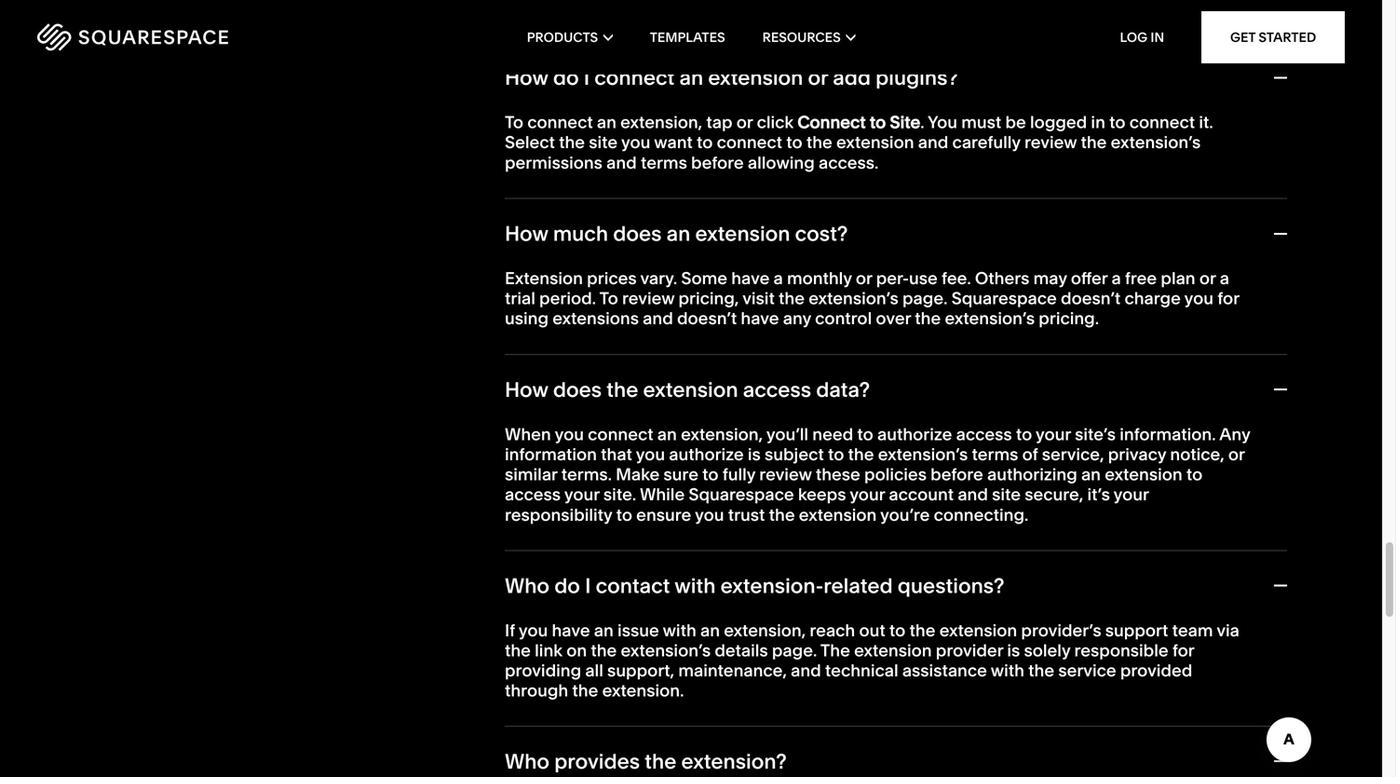 Task type: locate. For each thing, give the bounding box(es) containing it.
is inside when you connect an extension, you'll need to authorize access to your site's information. any information that you authorize is subject to the extension's terms of service, privacy notice, or similar terms. make sure to fully review these policies before authorizing an extension to access your site. while squarespace keeps your account and site secure, it's your responsibility to ensure you trust the extension you're connecting.
[[748, 444, 761, 464]]

1 horizontal spatial access
[[743, 377, 812, 402]]

you
[[928, 112, 958, 132]]

0 vertical spatial terms
[[641, 152, 688, 173]]

review
[[1025, 132, 1077, 153], [622, 288, 675, 309], [760, 464, 812, 485]]

authorize up "policies"
[[878, 424, 953, 444]]

the
[[821, 640, 851, 661]]

0 vertical spatial i
[[584, 65, 590, 90]]

get started
[[1231, 29, 1317, 45]]

do for who
[[555, 573, 580, 598]]

0 vertical spatial review
[[1025, 132, 1077, 153]]

0 vertical spatial page.
[[903, 288, 948, 309]]

extension,
[[621, 112, 703, 132], [681, 424, 763, 444], [724, 620, 806, 640]]

1 vertical spatial site
[[993, 484, 1021, 505]]

0 horizontal spatial terms
[[641, 152, 688, 173]]

to inside if you have an issue with an extension, reach out to the extension provider's support team via the link on the extension's details page. the extension provider is solely responsible for providing all support, maintenance, and technical assistance with the service provided through the extension.
[[890, 620, 906, 640]]

who up if
[[505, 573, 550, 598]]

access down "information"
[[505, 484, 561, 505]]

extension, left tap
[[621, 112, 703, 132]]

show answer image
[[1273, 1, 1288, 14]]

how for how much does an extension cost?
[[505, 221, 549, 246]]

contact
[[596, 573, 670, 598]]

1 vertical spatial how
[[505, 221, 549, 246]]

2 vertical spatial have
[[552, 620, 590, 640]]

fee.
[[942, 268, 972, 288]]

extension's inside ". you must be logged in to connect it. select the site you want to connect to the extension and carefully review the extension's permissions and terms before allowing access."
[[1111, 132, 1201, 153]]

1 vertical spatial terms
[[972, 444, 1019, 464]]

who do i contact with extension-related questions?
[[505, 573, 1005, 598]]

do up on
[[555, 573, 580, 598]]

these
[[816, 464, 861, 485]]

2 hide answer image from the top
[[1273, 579, 1288, 592]]

terms
[[641, 152, 688, 173], [972, 444, 1019, 464]]

0 horizontal spatial a
[[774, 268, 783, 288]]

1 how from the top
[[505, 65, 549, 90]]

1 horizontal spatial doesn't
[[1061, 288, 1121, 309]]

0 vertical spatial does
[[613, 221, 662, 246]]

privacy
[[1109, 444, 1167, 464]]

1 vertical spatial do
[[555, 573, 580, 598]]

0 vertical spatial have
[[732, 268, 770, 288]]

have right some
[[732, 268, 770, 288]]

how up when
[[505, 377, 549, 402]]

0 vertical spatial site
[[589, 132, 618, 153]]

does up vary.
[[613, 221, 662, 246]]

logged
[[1031, 112, 1088, 132]]

and down reach
[[791, 660, 822, 681]]

extension's inside if you have an issue with an extension, reach out to the extension provider's support team via the link on the extension's details page. the extension provider is solely responsible for providing all support, maintenance, and technical assistance with the service provided through the extension.
[[621, 640, 711, 661]]

before up connecting.
[[931, 464, 984, 485]]

you right when
[[555, 424, 584, 444]]

0 horizontal spatial site
[[589, 132, 618, 153]]

subject
[[765, 444, 824, 464]]

to connect an extension, tap or click connect to site
[[505, 112, 921, 132]]

0 horizontal spatial does
[[553, 377, 602, 402]]

1 who from the top
[[505, 573, 550, 598]]

hide answer image
[[1273, 71, 1288, 84], [1273, 227, 1288, 240], [1273, 755, 1288, 768]]

how
[[505, 65, 549, 90], [505, 221, 549, 246], [505, 377, 549, 402]]

plugins?
[[876, 65, 959, 90]]

squarespace right the "use"
[[952, 288, 1057, 309]]

plan
[[1161, 268, 1196, 288]]

you inside if you have an issue with an extension, reach out to the extension provider's support team via the link on the extension's details page. the extension provider is solely responsible for providing all support, maintenance, and technical assistance with the service provided through the extension.
[[519, 620, 548, 640]]

who for who provides the extension?
[[505, 749, 550, 774]]

does up "information"
[[553, 377, 602, 402]]

provides
[[555, 749, 640, 774]]

to left fully
[[703, 464, 719, 485]]

and left the want
[[607, 152, 637, 173]]

or inside when you connect an extension, you'll need to authorize access to your site's information. any information that you authorize is subject to the extension's terms of service, privacy notice, or similar terms. make sure to fully review these policies before authorizing an extension to access your site. while squarespace keeps your account and site secure, it's your responsibility to ensure you trust the extension you're connecting.
[[1229, 444, 1245, 464]]

before down tap
[[691, 152, 744, 173]]

pricing,
[[679, 288, 739, 309]]

of
[[1023, 444, 1039, 464]]

squarespace inside extension prices vary. some have a monthly or per-use fee. others may offer a free plan or a trial period. to review pricing, visit the extension's page. squarespace doesn't charge you for using extensions and doesn't have any control over the extension's pricing.
[[952, 288, 1057, 309]]

responsibility
[[505, 504, 613, 525]]

to right "subject"
[[828, 444, 845, 464]]

1 vertical spatial to
[[600, 288, 618, 309]]

with right assistance
[[991, 660, 1025, 681]]

page.
[[903, 288, 948, 309], [772, 640, 817, 661]]

extension?
[[682, 749, 787, 774]]

0 vertical spatial for
[[1218, 288, 1240, 309]]

secure,
[[1025, 484, 1084, 505]]

2 vertical spatial hide answer image
[[1273, 755, 1288, 768]]

squarespace down "subject"
[[689, 484, 795, 505]]

review inside ". you must be logged in to connect it. select the site you want to connect to the extension and carefully review the extension's permissions and terms before allowing access."
[[1025, 132, 1077, 153]]

a left free at the top right of the page
[[1112, 268, 1122, 288]]

squarespace
[[952, 288, 1057, 309], [689, 484, 795, 505]]

1 hide answer image from the top
[[1273, 71, 1288, 84]]

have left any
[[741, 308, 780, 329]]

2 vertical spatial with
[[991, 660, 1025, 681]]

you right 'that'
[[636, 444, 665, 464]]

extension, up fully
[[681, 424, 763, 444]]

reach
[[810, 620, 856, 640]]

or right the plan
[[1200, 268, 1217, 288]]

1 horizontal spatial for
[[1218, 288, 1240, 309]]

2 horizontal spatial review
[[1025, 132, 1077, 153]]

is left "solely"
[[1008, 640, 1021, 661]]

must
[[962, 112, 1002, 132]]

through
[[505, 680, 569, 701]]

to right period.
[[600, 288, 618, 309]]

0 vertical spatial who
[[505, 573, 550, 598]]

to right the want
[[697, 132, 713, 153]]

terms inside when you connect an extension, you'll need to authorize access to your site's information. any information that you authorize is subject to the extension's terms of service, privacy notice, or similar terms. make sure to fully review these policies before authorizing an extension to access your site. while squarespace keeps your account and site secure, it's your responsibility to ensure you trust the extension you're connecting.
[[972, 444, 1019, 464]]

2 vertical spatial how
[[505, 377, 549, 402]]

i left contact
[[585, 573, 591, 598]]

or left add
[[808, 65, 829, 90]]

2 vertical spatial access
[[505, 484, 561, 505]]

you right if
[[519, 620, 548, 640]]

and inside when you connect an extension, you'll need to authorize access to your site's information. any information that you authorize is subject to the extension's terms of service, privacy notice, or similar terms. make sure to fully review these policies before authorizing an extension to access your site. while squarespace keeps your account and site secure, it's your responsibility to ensure you trust the extension you're connecting.
[[958, 484, 989, 505]]

do
[[553, 65, 579, 90], [555, 573, 580, 598]]

0 vertical spatial with
[[675, 573, 716, 598]]

and right account
[[958, 484, 989, 505]]

extension.
[[603, 680, 684, 701]]

may
[[1034, 268, 1068, 288]]

0 vertical spatial do
[[553, 65, 579, 90]]

notice,
[[1171, 444, 1225, 464]]

extension left the .
[[837, 132, 915, 153]]

1 vertical spatial access
[[957, 424, 1013, 444]]

1 vertical spatial page.
[[772, 640, 817, 661]]

connect inside when you connect an extension, you'll need to authorize access to your site's information. any information that you authorize is subject to the extension's terms of service, privacy notice, or similar terms. make sure to fully review these policies before authorizing an extension to access your site. while squarespace keeps your account and site secure, it's your responsibility to ensure you trust the extension you're connecting.
[[588, 424, 654, 444]]

a right the plan
[[1220, 268, 1230, 288]]

1 vertical spatial hide answer image
[[1273, 227, 1288, 240]]

connect up make
[[588, 424, 654, 444]]

1 horizontal spatial site
[[993, 484, 1021, 505]]

. you must be logged in to connect it. select the site you want to connect to the extension and carefully review the extension's permissions and terms before allowing access.
[[505, 112, 1214, 173]]

0 vertical spatial hide answer image
[[1273, 71, 1288, 84]]

1 horizontal spatial to
[[600, 288, 618, 309]]

to left site
[[870, 112, 886, 132]]

authorize up while at the bottom of page
[[669, 444, 744, 464]]

1 horizontal spatial terms
[[972, 444, 1019, 464]]

have
[[732, 268, 770, 288], [741, 308, 780, 329], [552, 620, 590, 640]]

a left monthly
[[774, 268, 783, 288]]

0 horizontal spatial is
[[748, 444, 761, 464]]

1 vertical spatial squarespace
[[689, 484, 795, 505]]

site left the want
[[589, 132, 618, 153]]

to right need
[[858, 424, 874, 444]]

information.
[[1120, 424, 1217, 444]]

do down products
[[553, 65, 579, 90]]

using
[[505, 308, 549, 329]]

to
[[870, 112, 886, 132], [1110, 112, 1126, 132], [697, 132, 713, 153], [787, 132, 803, 153], [858, 424, 874, 444], [1016, 424, 1033, 444], [828, 444, 845, 464], [703, 464, 719, 485], [1187, 464, 1203, 485], [616, 504, 633, 525], [890, 620, 906, 640]]

to down the information.
[[1187, 464, 1203, 485]]

2 vertical spatial review
[[760, 464, 812, 485]]

2 hide answer image from the top
[[1273, 227, 1288, 240]]

1 horizontal spatial page.
[[903, 288, 948, 309]]

2 vertical spatial extension,
[[724, 620, 806, 640]]

1 vertical spatial before
[[931, 464, 984, 485]]

an down site's
[[1082, 464, 1101, 485]]

i for contact
[[585, 573, 591, 598]]

extension, down extension- in the right of the page
[[724, 620, 806, 640]]

review down you'll
[[760, 464, 812, 485]]

your right "it's"
[[1114, 484, 1149, 505]]

or right notice,
[[1229, 444, 1245, 464]]

0 horizontal spatial review
[[622, 288, 675, 309]]

is left you'll
[[748, 444, 761, 464]]

site inside ". you must be logged in to connect it. select the site you want to connect to the extension and carefully review the extension's permissions and terms before allowing access."
[[589, 132, 618, 153]]

site
[[589, 132, 618, 153], [993, 484, 1021, 505]]

how down products
[[505, 65, 549, 90]]

doesn't down some
[[677, 308, 737, 329]]

0 vertical spatial how
[[505, 65, 549, 90]]

trust
[[728, 504, 765, 525]]

account
[[889, 484, 954, 505]]

an up vary.
[[667, 221, 691, 246]]

products
[[527, 29, 598, 45]]

0 vertical spatial hide answer image
[[1273, 383, 1288, 396]]

1 vertical spatial is
[[1008, 640, 1021, 661]]

to right out
[[890, 620, 906, 640]]

3 a from the left
[[1220, 268, 1230, 288]]

review left some
[[622, 288, 675, 309]]

terms down to connect an extension, tap or click connect to site
[[641, 152, 688, 173]]

0 horizontal spatial page.
[[772, 640, 817, 661]]

have up all
[[552, 620, 590, 640]]

1 horizontal spatial is
[[1008, 640, 1021, 661]]

1 vertical spatial i
[[585, 573, 591, 598]]

hide answer image for who do i contact with extension-related questions?
[[1273, 579, 1288, 592]]

1 hide answer image from the top
[[1273, 383, 1288, 396]]

assistance
[[903, 660, 988, 681]]

for left via
[[1173, 640, 1195, 661]]

0 horizontal spatial access
[[505, 484, 561, 505]]

extension right the
[[855, 640, 932, 661]]

get
[[1231, 29, 1256, 45]]

with right issue
[[663, 620, 697, 640]]

2 horizontal spatial a
[[1220, 268, 1230, 288]]

extension down 'questions?'
[[940, 620, 1018, 640]]

site left secure,
[[993, 484, 1021, 505]]

0 horizontal spatial before
[[691, 152, 744, 173]]

extension up click
[[709, 65, 804, 90]]

hide answer image
[[1273, 383, 1288, 396], [1273, 579, 1288, 592]]

3 how from the top
[[505, 377, 549, 402]]

squarespace inside when you connect an extension, you'll need to authorize access to your site's information. any information that you authorize is subject to the extension's terms of service, privacy notice, or similar terms. make sure to fully review these policies before authorizing an extension to access your site. while squarespace keeps your account and site secure, it's your responsibility to ensure you trust the extension you're connecting.
[[689, 484, 795, 505]]

1 horizontal spatial review
[[760, 464, 812, 485]]

.
[[921, 112, 925, 132]]

extension's
[[1111, 132, 1201, 153], [809, 288, 899, 309], [945, 308, 1035, 329], [878, 444, 968, 464], [621, 640, 711, 661]]

1 vertical spatial does
[[553, 377, 602, 402]]

you left the want
[[622, 132, 651, 153]]

doesn't left free at the top right of the page
[[1061, 288, 1121, 309]]

with
[[675, 573, 716, 598], [663, 620, 697, 640], [991, 660, 1025, 681]]

1 vertical spatial for
[[1173, 640, 1195, 661]]

0 vertical spatial is
[[748, 444, 761, 464]]

0 vertical spatial before
[[691, 152, 744, 173]]

0 vertical spatial squarespace
[[952, 288, 1057, 309]]

access
[[743, 377, 812, 402], [957, 424, 1013, 444], [505, 484, 561, 505]]

technical
[[826, 660, 899, 681]]

how do i connect an extension or add plugins?
[[505, 65, 959, 90]]

issue
[[618, 620, 659, 640]]

site.
[[604, 484, 637, 505]]

you inside extension prices vary. some have a monthly or per-use fee. others may offer a free plan or a trial period. to review pricing, visit the extension's page. squarespace doesn't charge you for using extensions and doesn't have any control over the extension's pricing.
[[1185, 288, 1214, 309]]

your
[[1036, 424, 1072, 444], [565, 484, 600, 505], [850, 484, 885, 505], [1114, 484, 1149, 505]]

for right the plan
[[1218, 288, 1240, 309]]

terms left of
[[972, 444, 1019, 464]]

1 horizontal spatial squarespace
[[952, 288, 1057, 309]]

2 horizontal spatial access
[[957, 424, 1013, 444]]

connect up permissions
[[528, 112, 593, 132]]

1 horizontal spatial before
[[931, 464, 984, 485]]

extension, inside if you have an issue with an extension, reach out to the extension provider's support team via the link on the extension's details page. the extension provider is solely responsible for providing all support, maintenance, and technical assistance with the service provided through the extension.
[[724, 620, 806, 640]]

to up permissions
[[505, 112, 524, 132]]

extension
[[709, 65, 804, 90], [837, 132, 915, 153], [696, 221, 791, 246], [643, 377, 739, 402], [1105, 464, 1183, 485], [799, 504, 877, 525], [940, 620, 1018, 640], [855, 640, 932, 661]]

and down vary.
[[643, 308, 674, 329]]

for
[[1218, 288, 1240, 309], [1173, 640, 1195, 661]]

who left provides
[[505, 749, 550, 774]]

1 vertical spatial extension,
[[681, 424, 763, 444]]

access left of
[[957, 424, 1013, 444]]

1 vertical spatial review
[[622, 288, 675, 309]]

1 horizontal spatial a
[[1112, 268, 1122, 288]]

squarespace logo image
[[37, 23, 228, 51]]

with right contact
[[675, 573, 716, 598]]

1 vertical spatial have
[[741, 308, 780, 329]]

2 how from the top
[[505, 221, 549, 246]]

i down products
[[584, 65, 590, 90]]

page. inside extension prices vary. some have a monthly or per-use fee. others may offer a free plan or a trial period. to review pricing, visit the extension's page. squarespace doesn't charge you for using extensions and doesn't have any control over the extension's pricing.
[[903, 288, 948, 309]]

0 horizontal spatial for
[[1173, 640, 1195, 661]]

provider's
[[1022, 620, 1102, 640]]

provider
[[936, 640, 1004, 661]]

2 who from the top
[[505, 749, 550, 774]]

access up you'll
[[743, 377, 812, 402]]

1 vertical spatial who
[[505, 749, 550, 774]]

0 vertical spatial access
[[743, 377, 812, 402]]

pricing.
[[1039, 308, 1100, 329]]

you right charge
[[1185, 288, 1214, 309]]

doesn't
[[1061, 288, 1121, 309], [677, 308, 737, 329]]

resources
[[763, 29, 841, 45]]

details
[[715, 640, 768, 661]]

related
[[824, 573, 893, 598]]

how up extension
[[505, 221, 549, 246]]

1 vertical spatial hide answer image
[[1273, 579, 1288, 592]]

0 vertical spatial to
[[505, 112, 524, 132]]

authorize
[[878, 424, 953, 444], [669, 444, 744, 464]]

0 horizontal spatial squarespace
[[689, 484, 795, 505]]

1 horizontal spatial does
[[613, 221, 662, 246]]

review left in
[[1025, 132, 1077, 153]]

products button
[[527, 0, 613, 75]]



Task type: describe. For each thing, give the bounding box(es) containing it.
log
[[1121, 29, 1148, 45]]

extension's inside when you connect an extension, you'll need to authorize access to your site's information. any information that you authorize is subject to the extension's terms of service, privacy notice, or similar terms. make sure to fully review these policies before authorizing an extension to access your site. while squarespace keeps your account and site secure, it's your responsibility to ensure you trust the extension you're connecting.
[[878, 444, 968, 464]]

have inside if you have an issue with an extension, reach out to the extension provider's support team via the link on the extension's details page. the extension provider is solely responsible for providing all support, maintenance, and technical assistance with the service provided through the extension.
[[552, 620, 590, 640]]

access.
[[819, 152, 879, 173]]

fully
[[723, 464, 756, 485]]

connect down how do i connect an extension or add plugins? at the top of the page
[[717, 132, 783, 153]]

offer
[[1072, 268, 1108, 288]]

allowing
[[748, 152, 815, 173]]

policies
[[865, 464, 927, 485]]

if
[[505, 620, 515, 640]]

templates link
[[650, 0, 726, 75]]

log             in
[[1121, 29, 1165, 45]]

2 a from the left
[[1112, 268, 1122, 288]]

i for connect
[[584, 65, 590, 90]]

keeps
[[798, 484, 847, 505]]

or right tap
[[737, 112, 753, 132]]

to up authorizing
[[1016, 424, 1033, 444]]

any
[[783, 308, 812, 329]]

hide answer image for cost?
[[1273, 227, 1288, 240]]

monthly
[[787, 268, 852, 288]]

on
[[567, 640, 587, 661]]

if you have an issue with an extension, reach out to the extension provider's support team via the link on the extension's details page. the extension provider is solely responsible for providing all support, maintenance, and technical assistance with the service provided through the extension.
[[505, 620, 1240, 701]]

your left site.
[[565, 484, 600, 505]]

how for how do i connect an extension or add plugins?
[[505, 65, 549, 90]]

an up maintenance,
[[701, 620, 720, 640]]

ensure
[[637, 504, 692, 525]]

extension prices vary. some have a monthly or per-use fee. others may offer a free plan or a trial period. to review pricing, visit the extension's page. squarespace doesn't charge you for using extensions and doesn't have any control over the extension's pricing.
[[505, 268, 1240, 329]]

maintenance,
[[679, 660, 787, 681]]

get started link
[[1202, 11, 1346, 63]]

select
[[505, 132, 555, 153]]

use
[[910, 268, 938, 288]]

before inside ". you must be logged in to connect it. select the site you want to connect to the extension and carefully review the extension's permissions and terms before allowing access."
[[691, 152, 744, 173]]

for inside if you have an issue with an extension, reach out to the extension provider's support team via the link on the extension's details page. the extension provider is solely responsible for providing all support, maintenance, and technical assistance with the service provided through the extension.
[[1173, 640, 1195, 661]]

to left the ensure
[[616, 504, 633, 525]]

0 horizontal spatial to
[[505, 112, 524, 132]]

terms.
[[562, 464, 612, 485]]

an up permissions
[[597, 112, 617, 132]]

cost?
[[795, 221, 848, 246]]

extension-
[[721, 573, 824, 598]]

service
[[1059, 660, 1117, 681]]

want
[[654, 132, 693, 153]]

add
[[833, 65, 871, 90]]

extension down the information.
[[1105, 464, 1183, 485]]

others
[[976, 268, 1030, 288]]

0 horizontal spatial authorize
[[669, 444, 744, 464]]

0 vertical spatial extension,
[[621, 112, 703, 132]]

authorizing
[[988, 464, 1078, 485]]

sure
[[664, 464, 699, 485]]

and inside extension prices vary. some have a monthly or per-use fee. others may offer a free plan or a trial period. to review pricing, visit the extension's page. squarespace doesn't charge you for using extensions and doesn't have any control over the extension's pricing.
[[643, 308, 674, 329]]

over
[[876, 308, 911, 329]]

link
[[535, 640, 563, 661]]

providing
[[505, 660, 582, 681]]

out
[[860, 620, 886, 640]]

you'll
[[767, 424, 809, 444]]

review inside extension prices vary. some have a monthly or per-use fee. others may offer a free plan or a trial period. to review pricing, visit the extension's page. squarespace doesn't charge you for using extensions and doesn't have any control over the extension's pricing.
[[622, 288, 675, 309]]

review inside when you connect an extension, you'll need to authorize access to your site's information. any information that you authorize is subject to the extension's terms of service, privacy notice, or similar terms. make sure to fully review these policies before authorizing an extension to access your site. while squarespace keeps your account and site secure, it's your responsibility to ensure you trust the extension you're connecting.
[[760, 464, 812, 485]]

to left access.
[[787, 132, 803, 153]]

resources button
[[763, 0, 856, 75]]

an up sure
[[658, 424, 677, 444]]

is inside if you have an issue with an extension, reach out to the extension provider's support team via the link on the extension's details page. the extension provider is solely responsible for providing all support, maintenance, and technical assistance with the service provided through the extension.
[[1008, 640, 1021, 661]]

click
[[757, 112, 794, 132]]

to inside extension prices vary. some have a monthly or per-use fee. others may offer a free plan or a trial period. to review pricing, visit the extension's page. squarespace doesn't charge you for using extensions and doesn't have any control over the extension's pricing.
[[600, 288, 618, 309]]

site inside when you connect an extension, you'll need to authorize access to your site's information. any information that you authorize is subject to the extension's terms of service, privacy notice, or similar terms. make sure to fully review these policies before authorizing an extension to access your site. while squarespace keeps your account and site secure, it's your responsibility to ensure you trust the extension you're connecting.
[[993, 484, 1021, 505]]

support,
[[608, 660, 675, 681]]

hide answer image for how does the extension access data?
[[1273, 383, 1288, 396]]

carefully
[[953, 132, 1021, 153]]

visit
[[743, 288, 775, 309]]

period.
[[540, 288, 596, 309]]

terms inside ". you must be logged in to connect it. select the site you want to connect to the extension and carefully review the extension's permissions and terms before allowing access."
[[641, 152, 688, 173]]

much
[[553, 221, 609, 246]]

who for who do i contact with extension-related questions?
[[505, 573, 550, 598]]

when
[[505, 424, 551, 444]]

connecting.
[[934, 504, 1029, 525]]

solely
[[1025, 640, 1071, 661]]

extension up some
[[696, 221, 791, 246]]

your left site's
[[1036, 424, 1072, 444]]

an down templates
[[680, 65, 704, 90]]

per-
[[877, 268, 910, 288]]

responsible
[[1075, 640, 1169, 661]]

make
[[616, 464, 660, 485]]

your right the keeps
[[850, 484, 885, 505]]

connect
[[798, 112, 866, 132]]

extension inside ". you must be logged in to connect it. select the site you want to connect to the extension and carefully review the extension's permissions and terms before allowing access."
[[837, 132, 915, 153]]

1 a from the left
[[774, 268, 783, 288]]

vary.
[[641, 268, 678, 288]]

3 hide answer image from the top
[[1273, 755, 1288, 768]]

before inside when you connect an extension, you'll need to authorize access to your site's information. any information that you authorize is subject to the extension's terms of service, privacy notice, or similar terms. make sure to fully review these policies before authorizing an extension to access your site. while squarespace keeps your account and site secure, it's your responsibility to ensure you trust the extension you're connecting.
[[931, 464, 984, 485]]

extension
[[505, 268, 583, 288]]

free
[[1126, 268, 1158, 288]]

connect down templates
[[595, 65, 675, 90]]

or left the per-
[[856, 268, 873, 288]]

extension down the these
[[799, 504, 877, 525]]

connect left it. on the right top of the page
[[1130, 112, 1196, 132]]

and left must
[[919, 132, 949, 153]]

some
[[682, 268, 728, 288]]

hide answer image for extension
[[1273, 71, 1288, 84]]

team
[[1173, 620, 1214, 640]]

to right in
[[1110, 112, 1126, 132]]

extension, inside when you connect an extension, you'll need to authorize access to your site's information. any information that you authorize is subject to the extension's terms of service, privacy notice, or similar terms. make sure to fully review these policies before authorizing an extension to access your site. while squarespace keeps your account and site secure, it's your responsibility to ensure you trust the extension you're connecting.
[[681, 424, 763, 444]]

how for how does the extension access data?
[[505, 377, 549, 402]]

charge
[[1125, 288, 1181, 309]]

an right on
[[594, 620, 614, 640]]

log             in link
[[1121, 29, 1165, 45]]

that
[[601, 444, 633, 464]]

1 vertical spatial with
[[663, 620, 697, 640]]

in
[[1151, 29, 1165, 45]]

do for how
[[553, 65, 579, 90]]

you're
[[881, 504, 930, 525]]

1 horizontal spatial authorize
[[878, 424, 953, 444]]

it.
[[1200, 112, 1214, 132]]

via
[[1217, 620, 1240, 640]]

it's
[[1088, 484, 1111, 505]]

for inside extension prices vary. some have a monthly or per-use fee. others may offer a free plan or a trial period. to review pricing, visit the extension's page. squarespace doesn't charge you for using extensions and doesn't have any control over the extension's pricing.
[[1218, 288, 1240, 309]]

how much does an extension cost?
[[505, 221, 848, 246]]

page. inside if you have an issue with an extension, reach out to the extension provider's support team via the link on the extension's details page. the extension provider is solely responsible for providing all support, maintenance, and technical assistance with the service provided through the extension.
[[772, 640, 817, 661]]

extension up sure
[[643, 377, 739, 402]]

and inside if you have an issue with an extension, reach out to the extension provider's support team via the link on the extension's details page. the extension provider is solely responsible for providing all support, maintenance, and technical assistance with the service provided through the extension.
[[791, 660, 822, 681]]

any
[[1220, 424, 1251, 444]]

you inside ". you must be logged in to connect it. select the site you want to connect to the extension and carefully review the extension's permissions and terms before allowing access."
[[622, 132, 651, 153]]

templates
[[650, 29, 726, 45]]

who provides the extension?
[[505, 749, 787, 774]]

0 horizontal spatial doesn't
[[677, 308, 737, 329]]

extensions
[[553, 308, 639, 329]]

site's
[[1075, 424, 1116, 444]]

service,
[[1043, 444, 1105, 464]]

trial
[[505, 288, 536, 309]]

similar
[[505, 464, 558, 485]]

you left trust
[[695, 504, 725, 525]]



Task type: vqa. For each thing, say whether or not it's contained in the screenshot.
Portfolio
no



